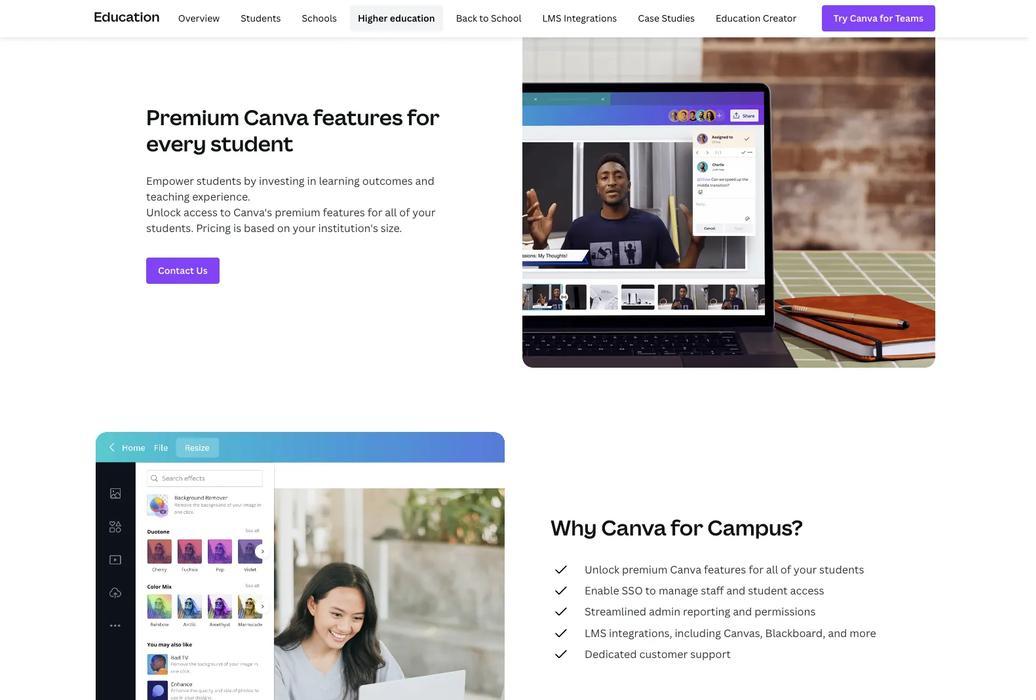 Task type: vqa. For each thing, say whether or not it's contained in the screenshot.
EDU December Gnome Newsletter image
no



Task type: describe. For each thing, give the bounding box(es) containing it.
all inside empower students by investing in learning outcomes and teaching experience. unlock access to canva's premium features for all of your students. pricing is based on your institution's size.
[[385, 205, 397, 220]]

features inside empower students by investing in learning outcomes and teaching experience. unlock access to canva's premium features for all of your students. pricing is based on your institution's size.
[[323, 205, 365, 220]]

integrations,
[[609, 626, 673, 641]]

education creator link
[[708, 5, 805, 31]]

dedicated
[[585, 648, 637, 662]]

1 horizontal spatial your
[[413, 205, 436, 220]]

reporting
[[683, 605, 731, 619]]

based
[[244, 221, 275, 236]]

schools
[[302, 12, 337, 24]]

canva's
[[234, 205, 272, 220]]

feedback process in canva image
[[523, 20, 936, 368]]

to inside empower students by investing in learning outcomes and teaching experience. unlock access to canva's premium features for all of your students. pricing is based on your institution's size.
[[220, 205, 231, 220]]

in
[[307, 174, 317, 188]]

size.
[[381, 221, 402, 236]]

higher education link
[[350, 5, 443, 31]]

student inside premium canva features for every student
[[211, 129, 294, 158]]

higher
[[358, 12, 388, 24]]

streamlined admin reporting and permissions
[[585, 605, 816, 619]]

learning
[[319, 174, 360, 188]]

case studies link
[[631, 5, 703, 31]]

for inside premium canva features for every student
[[407, 103, 440, 131]]

enable
[[585, 584, 620, 598]]

canvas,
[[724, 626, 763, 641]]

of inside empower students by investing in learning outcomes and teaching experience. unlock access to canva's premium features for all of your students. pricing is based on your institution's size.
[[400, 205, 410, 220]]

creator
[[763, 12, 797, 24]]

students
[[241, 12, 281, 24]]

why canva for campus?
[[551, 513, 804, 542]]

2 horizontal spatial your
[[794, 563, 817, 577]]

1 horizontal spatial students
[[820, 563, 865, 577]]

on
[[277, 221, 290, 236]]

support
[[691, 648, 731, 662]]

studies
[[662, 12, 695, 24]]

and inside empower students by investing in learning outcomes and teaching experience. unlock access to canva's premium features for all of your students. pricing is based on your institution's size.
[[416, 174, 435, 188]]

empower
[[146, 174, 194, 188]]

blackboard,
[[766, 626, 826, 641]]

2 horizontal spatial canva
[[671, 563, 702, 577]]

experience.
[[192, 190, 251, 204]]

unlock premium canva features for all of your students
[[585, 563, 865, 577]]

and right staff
[[727, 584, 746, 598]]

and left "more"
[[829, 626, 848, 641]]

premium canva features for every student
[[146, 103, 440, 158]]

back to school
[[456, 12, 522, 24]]

by
[[244, 174, 257, 188]]

1 vertical spatial your
[[293, 221, 316, 236]]

pricing
[[196, 221, 231, 236]]

permissions
[[755, 605, 816, 619]]

back to school link
[[448, 5, 530, 31]]

students inside empower students by investing in learning outcomes and teaching experience. unlock access to canva's premium features for all of your students. pricing is based on your institution's size.
[[197, 174, 241, 188]]

higher education
[[358, 12, 435, 24]]

lms integrations
[[543, 12, 617, 24]]

education
[[390, 12, 435, 24]]

lms integrations link
[[535, 5, 625, 31]]

education creator
[[716, 12, 797, 24]]

lms for lms integrations
[[543, 12, 562, 24]]

outcomes
[[363, 174, 413, 188]]

1 horizontal spatial access
[[791, 584, 825, 598]]

case studies
[[638, 12, 695, 24]]



Task type: locate. For each thing, give the bounding box(es) containing it.
student up by
[[211, 129, 294, 158]]

features inside premium canva features for every student
[[313, 103, 403, 131]]

premium up on
[[275, 205, 321, 220]]

canva up manage
[[671, 563, 702, 577]]

1 horizontal spatial canva
[[602, 513, 667, 542]]

to right sso
[[646, 584, 657, 598]]

staff
[[701, 584, 724, 598]]

of
[[400, 205, 410, 220], [781, 563, 792, 577]]

streamlined
[[585, 605, 647, 619]]

lms integrations, including canvas, blackboard, and more
[[585, 626, 877, 641]]

back
[[456, 12, 477, 24]]

0 horizontal spatial canva
[[244, 103, 309, 131]]

1 horizontal spatial unlock
[[585, 563, 620, 577]]

students
[[197, 174, 241, 188], [820, 563, 865, 577]]

your up permissions
[[794, 563, 817, 577]]

premium
[[275, 205, 321, 220], [622, 563, 668, 577]]

student up permissions
[[749, 584, 788, 598]]

1 vertical spatial student
[[749, 584, 788, 598]]

overview link
[[170, 5, 228, 31]]

0 vertical spatial premium
[[275, 205, 321, 220]]

investing
[[259, 174, 305, 188]]

lms for lms integrations, including canvas, blackboard, and more
[[585, 626, 607, 641]]

integrations
[[564, 12, 617, 24]]

1 horizontal spatial to
[[480, 12, 489, 24]]

1 horizontal spatial premium
[[622, 563, 668, 577]]

menu bar containing overview
[[165, 5, 805, 31]]

1 vertical spatial features
[[323, 205, 365, 220]]

including
[[675, 626, 722, 641]]

menu bar inside education element
[[165, 5, 805, 31]]

unlock inside empower students by investing in learning outcomes and teaching experience. unlock access to canva's premium features for all of your students. pricing is based on your institution's size.
[[146, 205, 181, 220]]

enable sso to manage staff and student access
[[585, 584, 825, 598]]

to down experience.
[[220, 205, 231, 220]]

lms inside education element
[[543, 12, 562, 24]]

lms up dedicated
[[585, 626, 607, 641]]

to
[[480, 12, 489, 24], [220, 205, 231, 220], [646, 584, 657, 598]]

education for education
[[94, 8, 160, 25]]

your right on
[[293, 221, 316, 236]]

and
[[416, 174, 435, 188], [727, 584, 746, 598], [733, 605, 753, 619], [829, 626, 848, 641]]

access up permissions
[[791, 584, 825, 598]]

0 vertical spatial of
[[400, 205, 410, 220]]

1 vertical spatial to
[[220, 205, 231, 220]]

0 vertical spatial unlock
[[146, 205, 181, 220]]

canva for why
[[602, 513, 667, 542]]

menu bar
[[165, 5, 805, 31]]

your down outcomes
[[413, 205, 436, 220]]

case
[[638, 12, 660, 24]]

student
[[211, 129, 294, 158], [749, 584, 788, 598]]

2 vertical spatial features
[[704, 563, 747, 577]]

2 vertical spatial your
[[794, 563, 817, 577]]

every
[[146, 129, 206, 158]]

0 vertical spatial to
[[480, 12, 489, 24]]

all up permissions
[[767, 563, 779, 577]]

education
[[94, 8, 160, 25], [716, 12, 761, 24]]

0 horizontal spatial education
[[94, 8, 160, 25]]

1 vertical spatial of
[[781, 563, 792, 577]]

unlock down teaching
[[146, 205, 181, 220]]

2 horizontal spatial to
[[646, 584, 657, 598]]

to right back
[[480, 12, 489, 24]]

0 vertical spatial canva
[[244, 103, 309, 131]]

1 vertical spatial lms
[[585, 626, 607, 641]]

0 horizontal spatial all
[[385, 205, 397, 220]]

0 horizontal spatial lms
[[543, 12, 562, 24]]

all
[[385, 205, 397, 220], [767, 563, 779, 577]]

unlock up enable
[[585, 563, 620, 577]]

1 horizontal spatial education
[[716, 12, 761, 24]]

education inside menu bar
[[716, 12, 761, 24]]

0 vertical spatial access
[[184, 205, 218, 220]]

canva for premium
[[244, 103, 309, 131]]

students.
[[146, 221, 194, 236]]

canva inside premium canva features for every student
[[244, 103, 309, 131]]

canva up investing
[[244, 103, 309, 131]]

0 horizontal spatial students
[[197, 174, 241, 188]]

1 horizontal spatial student
[[749, 584, 788, 598]]

0 horizontal spatial to
[[220, 205, 231, 220]]

empower students by investing in learning outcomes and teaching experience. unlock access to canva's premium features for all of your students. pricing is based on your institution's size.
[[146, 174, 436, 236]]

premium
[[146, 103, 240, 131]]

teaching
[[146, 190, 190, 204]]

features
[[313, 103, 403, 131], [323, 205, 365, 220], [704, 563, 747, 577]]

and up canvas,
[[733, 605, 753, 619]]

school
[[491, 12, 522, 24]]

campus?
[[708, 513, 804, 542]]

canva
[[244, 103, 309, 131], [602, 513, 667, 542], [671, 563, 702, 577]]

canva right "why"
[[602, 513, 667, 542]]

and right outcomes
[[416, 174, 435, 188]]

of up size.
[[400, 205, 410, 220]]

0 horizontal spatial of
[[400, 205, 410, 220]]

institution's
[[318, 221, 378, 236]]

2 vertical spatial canva
[[671, 563, 702, 577]]

0 vertical spatial student
[[211, 129, 294, 158]]

0 horizontal spatial premium
[[275, 205, 321, 220]]

1 vertical spatial access
[[791, 584, 825, 598]]

1 horizontal spatial lms
[[585, 626, 607, 641]]

0 vertical spatial features
[[313, 103, 403, 131]]

0 vertical spatial students
[[197, 174, 241, 188]]

1 vertical spatial premium
[[622, 563, 668, 577]]

0 vertical spatial your
[[413, 205, 436, 220]]

customer
[[640, 648, 688, 662]]

dedicated customer support
[[585, 648, 731, 662]]

your
[[413, 205, 436, 220], [293, 221, 316, 236], [794, 563, 817, 577]]

1 vertical spatial students
[[820, 563, 865, 577]]

is
[[233, 221, 241, 236]]

2 vertical spatial to
[[646, 584, 657, 598]]

premium inside empower students by investing in learning outcomes and teaching experience. unlock access to canva's premium features for all of your students. pricing is based on your institution's size.
[[275, 205, 321, 220]]

for inside empower students by investing in learning outcomes and teaching experience. unlock access to canva's premium features for all of your students. pricing is based on your institution's size.
[[368, 205, 383, 220]]

why
[[551, 513, 597, 542]]

admin
[[649, 605, 681, 619]]

overview
[[178, 12, 220, 24]]

1 horizontal spatial of
[[781, 563, 792, 577]]

access
[[184, 205, 218, 220], [791, 584, 825, 598]]

access inside empower students by investing in learning outcomes and teaching experience. unlock access to canva's premium features for all of your students. pricing is based on your institution's size.
[[184, 205, 218, 220]]

to inside education element
[[480, 12, 489, 24]]

1 vertical spatial canva
[[602, 513, 667, 542]]

lms
[[543, 12, 562, 24], [585, 626, 607, 641]]

sso
[[622, 584, 643, 598]]

0 horizontal spatial student
[[211, 129, 294, 158]]

0 vertical spatial all
[[385, 205, 397, 220]]

premium up sso
[[622, 563, 668, 577]]

0 horizontal spatial access
[[184, 205, 218, 220]]

for
[[407, 103, 440, 131], [368, 205, 383, 220], [671, 513, 704, 542], [749, 563, 764, 577]]

education element
[[94, 0, 936, 37]]

1 vertical spatial unlock
[[585, 563, 620, 577]]

students link
[[233, 5, 289, 31]]

manage
[[659, 584, 699, 598]]

1 vertical spatial all
[[767, 563, 779, 577]]

unlock
[[146, 205, 181, 220], [585, 563, 620, 577]]

lms left integrations
[[543, 12, 562, 24]]

of up permissions
[[781, 563, 792, 577]]

0 vertical spatial lms
[[543, 12, 562, 24]]

access up pricing
[[184, 205, 218, 220]]

more
[[850, 626, 877, 641]]

education for education creator
[[716, 12, 761, 24]]

0 horizontal spatial unlock
[[146, 205, 181, 220]]

all up size.
[[385, 205, 397, 220]]

schools link
[[294, 5, 345, 31]]

0 horizontal spatial your
[[293, 221, 316, 236]]

1 horizontal spatial all
[[767, 563, 779, 577]]



